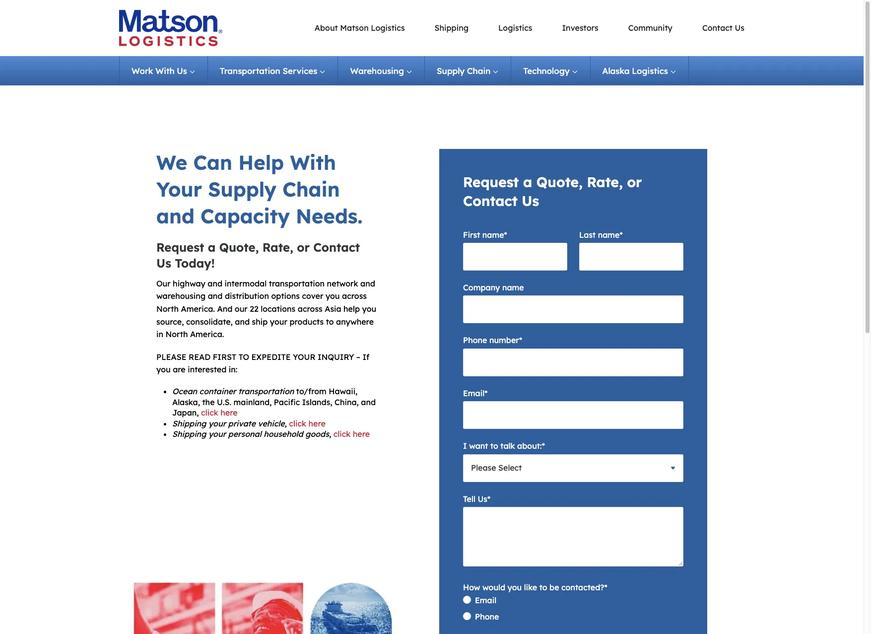 Task type: locate. For each thing, give the bounding box(es) containing it.
0 vertical spatial phone
[[464, 336, 488, 345]]

0 vertical spatial here
[[221, 408, 238, 418]]

japan,
[[172, 408, 199, 418]]

north down 'source,' on the left
[[166, 329, 188, 339]]

transportation inside our highway and intermodal transportation network and warehousing and distribution options cover you across north america. and our 22 locations across asia help you source, consolidate, and ship your products to anywhere in north america.
[[269, 279, 325, 289]]

contact inside request a quote, rate, or contact us today!
[[314, 240, 360, 255]]

1 horizontal spatial a
[[524, 173, 533, 191]]

2 vertical spatial here
[[353, 429, 370, 439]]

0 horizontal spatial here
[[221, 408, 238, 418]]

about matson logistics link
[[315, 23, 405, 33]]

here up shipping your private vehicle ,
[[221, 408, 238, 418]]

and down your
[[157, 204, 195, 229]]

and up and
[[208, 291, 223, 301]]

and right network
[[361, 279, 376, 289]]

we can help with your supply chain and capacity needs.
[[157, 150, 363, 229]]

and right the highway
[[208, 279, 223, 289]]

1 vertical spatial with
[[290, 150, 336, 175]]

1 horizontal spatial or
[[628, 173, 643, 191]]

email *
[[464, 388, 488, 398]]

1 vertical spatial chain
[[283, 177, 340, 202]]

shipping inside menu
[[435, 23, 469, 33]]

1 vertical spatial phone
[[475, 612, 500, 622]]

0 vertical spatial across
[[342, 291, 367, 301]]

you right help
[[362, 304, 377, 314]]

community
[[629, 23, 673, 33]]

0 horizontal spatial chain
[[283, 177, 340, 202]]

1 vertical spatial contact
[[464, 192, 518, 210]]

name right last
[[599, 230, 620, 240]]

0 horizontal spatial with
[[156, 65, 175, 76]]

america. down consolidate,
[[190, 329, 224, 339]]

quote, inside request a quote, rate, or contact us today!
[[219, 240, 259, 255]]

0 vertical spatial with
[[156, 65, 175, 76]]

click here for household
[[334, 429, 370, 439]]

click right goods at the left of page
[[334, 429, 351, 439]]

be
[[550, 583, 560, 592]]

0 horizontal spatial or
[[297, 240, 310, 255]]

0 horizontal spatial rate,
[[263, 240, 294, 255]]

1 vertical spatial supply
[[208, 177, 277, 202]]

, down islands, china,
[[329, 429, 331, 439]]

1 vertical spatial click here
[[289, 419, 326, 429]]

your down locations
[[270, 317, 288, 327]]

supply up capacity
[[208, 177, 277, 202]]

1 horizontal spatial click
[[289, 419, 307, 429]]

request for request a quote, rate, or contact us today!
[[157, 240, 204, 255]]

1 vertical spatial shipping
[[172, 419, 206, 429]]

contact us
[[703, 23, 745, 33]]

1 horizontal spatial supply
[[437, 65, 465, 76]]

None text field
[[580, 243, 684, 271], [464, 507, 684, 567], [580, 243, 684, 271], [464, 507, 684, 567]]

how
[[464, 583, 481, 592]]

click here link right goods at the left of page
[[334, 429, 370, 439]]

private
[[228, 419, 256, 429]]

help
[[344, 304, 360, 314]]

0 vertical spatial request
[[464, 173, 519, 191]]

1 vertical spatial here
[[309, 419, 326, 429]]

last name *
[[580, 230, 623, 240]]

2 vertical spatial your
[[209, 429, 226, 439]]

shipping for shipping
[[435, 23, 469, 33]]

1 horizontal spatial click here link
[[289, 419, 326, 429]]

2 vertical spatial click here
[[334, 429, 370, 439]]

name for last name
[[599, 230, 620, 240]]

2 horizontal spatial click
[[334, 429, 351, 439]]

north up 'source,' on the left
[[157, 304, 179, 314]]

0 vertical spatial supply
[[437, 65, 465, 76]]

us inside request a quote, rate, or contact us today!
[[157, 256, 171, 271]]

0 vertical spatial email
[[464, 388, 485, 398]]

click here link
[[201, 408, 238, 418], [289, 419, 326, 429], [334, 429, 370, 439]]

your for private
[[209, 419, 226, 429]]

or for request a quote, rate, or contact us
[[628, 173, 643, 191]]

click up household
[[289, 419, 307, 429]]

1 horizontal spatial contact
[[464, 192, 518, 210]]

phone left number
[[464, 336, 488, 345]]

your inside our highway and intermodal transportation network and warehousing and distribution options cover you across north america. and our 22 locations across asia help you source, consolidate, and ship your products to anywhere in north america.
[[270, 317, 288, 327]]

options
[[271, 291, 300, 301]]

network
[[327, 279, 359, 289]]

supply
[[437, 65, 465, 76], [208, 177, 277, 202]]

0 vertical spatial or
[[628, 173, 643, 191]]

menu
[[243, 22, 745, 34], [119, 56, 690, 85]]

1 vertical spatial your
[[209, 419, 226, 429]]

request
[[464, 173, 519, 191], [157, 240, 204, 255]]

you left like
[[508, 583, 522, 592]]

number
[[490, 336, 520, 345]]

click here up goods at the left of page
[[289, 419, 326, 429]]

click here link down u.s.
[[201, 408, 238, 418]]

Email radio
[[464, 596, 684, 612]]

alaska,
[[172, 397, 200, 407]]

america.
[[181, 304, 215, 314], [190, 329, 224, 339]]

here up goods at the left of page
[[309, 419, 326, 429]]

to left be
[[540, 583, 548, 592]]

rate, for request a quote, rate, or contact us today!
[[263, 240, 294, 255]]

about:
[[518, 441, 542, 451]]

here
[[221, 408, 238, 418], [309, 419, 326, 429], [353, 429, 370, 439]]

0 vertical spatial contact
[[703, 23, 733, 33]]

0 horizontal spatial ,
[[285, 419, 287, 429]]

transportation services
[[220, 65, 318, 76]]

0 horizontal spatial supply
[[208, 177, 277, 202]]

1 vertical spatial america.
[[190, 329, 224, 339]]

to/from
[[297, 387, 327, 396]]

0 vertical spatial a
[[524, 173, 533, 191]]

supply inside the we can help with your supply chain and capacity needs.
[[208, 177, 277, 202]]

2 vertical spatial click
[[334, 429, 351, 439]]

1 vertical spatial or
[[297, 240, 310, 255]]

2 horizontal spatial to
[[540, 583, 548, 592]]

distribution
[[225, 291, 269, 301]]

phone
[[464, 336, 488, 345], [475, 612, 500, 622]]

to
[[326, 317, 334, 327], [491, 441, 499, 451], [540, 583, 548, 592]]

1 vertical spatial a
[[208, 240, 216, 255]]

north
[[157, 304, 179, 314], [166, 329, 188, 339]]

rate,
[[587, 173, 623, 191], [263, 240, 294, 255]]

and down our
[[235, 317, 250, 327]]

None telephone field
[[464, 349, 684, 376]]

a
[[524, 173, 533, 191], [208, 240, 216, 255]]

a inside request a quote, rate, or contact us
[[524, 173, 533, 191]]

request inside request a quote, rate, or contact us
[[464, 173, 519, 191]]

contact us link
[[703, 23, 745, 33]]

0 horizontal spatial to
[[326, 317, 334, 327]]

0 horizontal spatial click here
[[201, 408, 238, 418]]

or inside request a quote, rate, or contact us today!
[[297, 240, 310, 255]]

asia
[[325, 304, 342, 314]]

phone down the would
[[475, 612, 500, 622]]

1 horizontal spatial logistics
[[499, 23, 533, 33]]

community link
[[629, 23, 673, 33]]

like
[[524, 583, 538, 592]]

0 vertical spatial your
[[270, 317, 288, 327]]

1 vertical spatial north
[[166, 329, 188, 339]]

across down cover
[[298, 304, 323, 314]]

work
[[132, 65, 153, 76]]

1 horizontal spatial here
[[309, 419, 326, 429]]

None text field
[[464, 243, 568, 271]]

rate, inside request a quote, rate, or contact us
[[587, 173, 623, 191]]

cover
[[302, 291, 324, 301]]

1 horizontal spatial quote,
[[537, 173, 583, 191]]

2 horizontal spatial click here link
[[334, 429, 370, 439]]

alaska logistics
[[603, 65, 669, 76]]

1 horizontal spatial chain
[[468, 65, 491, 76]]

warehousing link
[[339, 56, 425, 85]]

0 horizontal spatial contact
[[314, 240, 360, 255]]

1 horizontal spatial across
[[342, 291, 367, 301]]

phone for phone
[[475, 612, 500, 622]]

you down please
[[157, 365, 171, 375]]

1 horizontal spatial with
[[290, 150, 336, 175]]

email for email *
[[464, 388, 485, 398]]

services
[[283, 65, 318, 76]]

our
[[157, 279, 171, 289]]

quote, for request a quote, rate, or contact us
[[537, 173, 583, 191]]

1 vertical spatial transportation
[[238, 387, 294, 396]]

your
[[270, 317, 288, 327], [209, 419, 226, 429], [209, 429, 226, 439]]

transportation up options
[[269, 279, 325, 289]]

with
[[156, 65, 175, 76], [290, 150, 336, 175]]

to left talk
[[491, 441, 499, 451]]

0 vertical spatial rate,
[[587, 173, 623, 191]]

chain
[[468, 65, 491, 76], [283, 177, 340, 202]]

our highway and intermodal transportation network and warehousing and distribution options cover you across north america. and our 22 locations across asia help you source, consolidate, and ship your products to anywhere in north america.
[[157, 279, 377, 339]]

,
[[285, 419, 287, 429], [329, 429, 331, 439]]

investors
[[563, 23, 599, 33]]

0 vertical spatial transportation
[[269, 279, 325, 289]]

0 vertical spatial shipping
[[435, 23, 469, 33]]

0 vertical spatial to
[[326, 317, 334, 327]]

chain inside the we can help with your supply chain and capacity needs.
[[283, 177, 340, 202]]

1 vertical spatial menu
[[119, 56, 690, 85]]

a inside request a quote, rate, or contact us today!
[[208, 240, 216, 255]]

today!
[[175, 256, 215, 271]]

transportation up mainland,
[[238, 387, 294, 396]]

0 horizontal spatial click
[[201, 408, 219, 418]]

None checkbox
[[464, 596, 684, 628]]

0 horizontal spatial quote,
[[219, 240, 259, 255]]

1 vertical spatial request
[[157, 240, 204, 255]]

0 horizontal spatial click here link
[[201, 408, 238, 418]]

here right goods at the left of page
[[353, 429, 370, 439]]

first
[[213, 352, 237, 362]]

your down shipping your private vehicle ,
[[209, 429, 226, 439]]

2 vertical spatial click here link
[[334, 429, 370, 439]]

supply down shipping link
[[437, 65, 465, 76]]

1 vertical spatial to
[[491, 441, 499, 451]]

email inside radio
[[475, 596, 497, 606]]

1 horizontal spatial request
[[464, 173, 519, 191]]

quote, inside request a quote, rate, or contact us
[[537, 173, 583, 191]]

1 vertical spatial click here link
[[289, 419, 326, 429]]

across up help
[[342, 291, 367, 301]]

and right islands, china,
[[361, 397, 376, 407]]

click down the
[[201, 408, 219, 418]]

1 vertical spatial quote,
[[219, 240, 259, 255]]

, up household
[[285, 419, 287, 429]]

request inside request a quote, rate, or contact us today!
[[157, 240, 204, 255]]

about
[[315, 23, 338, 33]]

click here
[[201, 408, 238, 418], [289, 419, 326, 429], [334, 429, 370, 439]]

2 horizontal spatial contact
[[703, 23, 733, 33]]

supply chain link
[[425, 56, 512, 85]]

request for request a quote, rate, or contact us
[[464, 173, 519, 191]]

2 vertical spatial contact
[[314, 240, 360, 255]]

goods
[[306, 429, 329, 439]]

2 horizontal spatial here
[[353, 429, 370, 439]]

america. up consolidate,
[[181, 304, 215, 314]]

chain inside menu
[[468, 65, 491, 76]]

to down asia
[[326, 317, 334, 327]]

1 vertical spatial rate,
[[263, 240, 294, 255]]

quote,
[[537, 173, 583, 191], [219, 240, 259, 255]]

i want to talk about: *
[[464, 441, 545, 451]]

us
[[736, 23, 745, 33], [177, 65, 187, 76], [522, 192, 540, 210], [157, 256, 171, 271], [478, 494, 488, 504]]

rate, inside request a quote, rate, or contact us today!
[[263, 240, 294, 255]]

click here down u.s.
[[201, 408, 238, 418]]

phone for phone number *
[[464, 336, 488, 345]]

0 horizontal spatial a
[[208, 240, 216, 255]]

2 horizontal spatial click here
[[334, 429, 370, 439]]

alaska logistics link
[[591, 56, 690, 85]]

click here right goods at the left of page
[[334, 429, 370, 439]]

1 horizontal spatial rate,
[[587, 173, 623, 191]]

0 vertical spatial chain
[[468, 65, 491, 76]]

0 horizontal spatial across
[[298, 304, 323, 314]]

1 vertical spatial email
[[475, 596, 497, 606]]

contact inside request a quote, rate, or contact us
[[464, 192, 518, 210]]

0 horizontal spatial request
[[157, 240, 204, 255]]

None email field
[[464, 402, 684, 429]]

0 vertical spatial menu
[[243, 22, 745, 34]]

1 vertical spatial click
[[289, 419, 307, 429]]

1 horizontal spatial to
[[491, 441, 499, 451]]

contact inside menu
[[703, 23, 733, 33]]

0 vertical spatial america.
[[181, 304, 215, 314]]

1 horizontal spatial click here
[[289, 419, 326, 429]]

work with us link
[[119, 56, 208, 85]]

here for household
[[353, 429, 370, 439]]

or inside request a quote, rate, or contact us
[[628, 173, 643, 191]]

click here link up goods at the left of page
[[289, 419, 326, 429]]

quote, for request a quote, rate, or contact us today!
[[219, 240, 259, 255]]

click
[[201, 408, 219, 418], [289, 419, 307, 429], [334, 429, 351, 439]]

if
[[363, 352, 370, 362]]

and
[[157, 204, 195, 229], [208, 279, 223, 289], [361, 279, 376, 289], [208, 291, 223, 301], [235, 317, 250, 327], [361, 397, 376, 407]]

2 vertical spatial shipping
[[172, 429, 206, 439]]

you
[[326, 291, 340, 301], [362, 304, 377, 314], [157, 365, 171, 375], [508, 583, 522, 592]]

1 horizontal spatial ,
[[329, 429, 331, 439]]

0 vertical spatial quote,
[[537, 173, 583, 191]]

phone inside "radio"
[[475, 612, 500, 622]]

name right first
[[483, 230, 505, 240]]

your down u.s.
[[209, 419, 226, 429]]



Task type: vqa. For each thing, say whether or not it's contained in the screenshot.
Chain to the bottom
yes



Task type: describe. For each thing, give the bounding box(es) containing it.
0 vertical spatial north
[[157, 304, 179, 314]]

hawaii,
[[329, 387, 358, 396]]

a for request a quote, rate, or contact us today!
[[208, 240, 216, 255]]

our
[[235, 304, 248, 314]]

highway
[[173, 279, 206, 289]]

warehousing
[[157, 291, 206, 301]]

pacific
[[274, 397, 300, 407]]

email for email
[[475, 596, 497, 606]]

needs.
[[296, 204, 363, 229]]

can
[[193, 150, 233, 175]]

ocean
[[172, 387, 197, 396]]

phone number *
[[464, 336, 523, 345]]

would
[[483, 583, 506, 592]]

click here link for household
[[334, 429, 370, 439]]

transportation
[[220, 65, 281, 76]]

last
[[580, 230, 596, 240]]

a for request a quote, rate, or contact us
[[524, 173, 533, 191]]

click for private
[[289, 419, 307, 429]]

u.s.
[[217, 397, 232, 407]]

shipping for shipping your personal household goods ,
[[172, 429, 206, 439]]

technology
[[524, 65, 570, 76]]

are
[[173, 365, 186, 375]]

intermodal
[[225, 279, 267, 289]]

contact for request a quote, rate, or contact us today!
[[314, 240, 360, 255]]

or for request a quote, rate, or contact us today!
[[297, 240, 310, 255]]

Phone radio
[[464, 612, 684, 628]]

and inside to/from hawaii, alaska, the u.s. mainland, pacific islands, china, and japan,
[[361, 397, 376, 407]]

mainland,
[[234, 397, 272, 407]]

22
[[250, 304, 259, 314]]

0 vertical spatial click
[[201, 408, 219, 418]]

shipping link
[[435, 23, 469, 33]]

ocean container transportation
[[172, 387, 294, 396]]

click here for vehicle
[[289, 419, 326, 429]]

request a quote, rate, or contact us
[[464, 173, 643, 210]]

2 horizontal spatial logistics
[[633, 65, 669, 76]]

click for personal
[[334, 429, 351, 439]]

about matson logistics
[[315, 23, 405, 33]]

0 vertical spatial click here link
[[201, 408, 238, 418]]

tell
[[464, 494, 476, 504]]

you up asia
[[326, 291, 340, 301]]

to
[[239, 352, 249, 362]]

please read first to expedite your inquiry – if you are interested in:
[[157, 352, 370, 375]]

islands, china,
[[302, 397, 359, 407]]

talk
[[501, 441, 516, 451]]

name right company
[[503, 283, 524, 293]]

tell us *
[[464, 494, 491, 504]]

the
[[202, 397, 215, 407]]

first name *
[[464, 230, 508, 240]]

alaska
[[603, 65, 630, 76]]

with inside menu
[[156, 65, 175, 76]]

anywhere
[[336, 317, 374, 327]]

rate, for request a quote, rate, or contact us
[[587, 173, 623, 191]]

help
[[239, 150, 284, 175]]

personal
[[228, 429, 262, 439]]

your
[[157, 177, 202, 202]]

company
[[464, 283, 501, 293]]

0 horizontal spatial logistics
[[371, 23, 405, 33]]

read
[[189, 352, 211, 362]]

none checkbox containing email
[[464, 596, 684, 628]]

want
[[470, 441, 489, 451]]

i
[[464, 441, 467, 451]]

how would you like to be contacted? *
[[464, 583, 608, 592]]

we
[[157, 150, 187, 175]]

matson
[[340, 23, 369, 33]]

here for vehicle
[[309, 419, 326, 429]]

1 vertical spatial across
[[298, 304, 323, 314]]

in
[[157, 329, 163, 339]]

supply inside menu
[[437, 65, 465, 76]]

menu containing about matson logistics
[[243, 22, 745, 34]]

investors link
[[563, 23, 599, 33]]

capacity
[[201, 204, 290, 229]]

your for personal
[[209, 429, 226, 439]]

in:
[[229, 365, 238, 375]]

please
[[157, 352, 187, 362]]

first
[[464, 230, 481, 240]]

and
[[217, 304, 233, 314]]

menu containing work with us
[[119, 56, 690, 85]]

1 vertical spatial ,
[[329, 429, 331, 439]]

us inside request a quote, rate, or contact us
[[522, 192, 540, 210]]

source,
[[157, 317, 184, 327]]

vehicle
[[258, 419, 285, 429]]

transportation services link
[[208, 56, 339, 85]]

request a quote, rate, or contact us today!
[[157, 240, 360, 271]]

logistics link
[[499, 23, 533, 33]]

container
[[200, 387, 236, 396]]

you inside please read first to expedite your inquiry – if you are interested in:
[[157, 365, 171, 375]]

0 vertical spatial ,
[[285, 419, 287, 429]]

0 vertical spatial click here
[[201, 408, 238, 418]]

to inside our highway and intermodal transportation network and warehousing and distribution options cover you across north america. and our 22 locations across asia help you source, consolidate, and ship your products to anywhere in north america.
[[326, 317, 334, 327]]

products
[[290, 317, 324, 327]]

supply chain
[[437, 65, 491, 76]]

your inquiry –
[[293, 352, 361, 362]]

click here link for vehicle
[[289, 419, 326, 429]]

shipping your private vehicle ,
[[172, 419, 287, 429]]

shipping for shipping your private vehicle ,
[[172, 419, 206, 429]]

consolidate,
[[186, 317, 233, 327]]

2 vertical spatial to
[[540, 583, 548, 592]]

name for first name
[[483, 230, 505, 240]]

household
[[264, 429, 303, 439]]

contacted?
[[562, 583, 605, 592]]

with inside the we can help with your supply chain and capacity needs.
[[290, 150, 336, 175]]

interested
[[188, 365, 227, 375]]

shipping your personal household goods ,
[[172, 429, 331, 439]]

ship
[[252, 317, 268, 327]]

contact for request a quote, rate, or contact us
[[464, 192, 518, 210]]

work with us
[[132, 65, 187, 76]]

expedite
[[252, 352, 291, 362]]

technology link
[[512, 56, 591, 85]]

to/from hawaii, alaska, the u.s. mainland, pacific islands, china, and japan,
[[172, 387, 376, 418]]

warehousing
[[350, 65, 404, 76]]

and inside the we can help with your supply chain and capacity needs.
[[157, 204, 195, 229]]

Company name text field
[[464, 296, 684, 324]]

locations
[[261, 304, 296, 314]]



